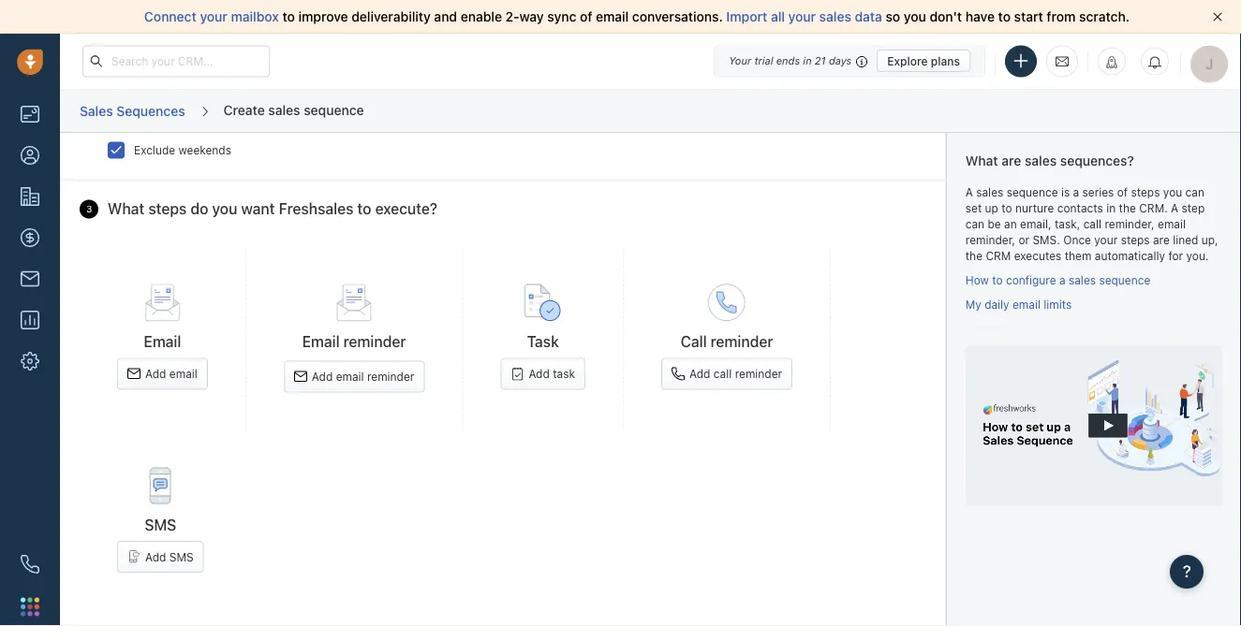 Task type: locate. For each thing, give the bounding box(es) containing it.
trial
[[755, 55, 774, 67]]

my
[[966, 298, 982, 311]]

0 horizontal spatial you
[[212, 200, 237, 218]]

my daily email limits link
[[966, 298, 1072, 311]]

close image
[[1214, 12, 1223, 22]]

2 email from the left
[[302, 333, 340, 351]]

a left step
[[1172, 202, 1179, 215]]

1 vertical spatial a
[[1172, 202, 1179, 215]]

reminder
[[344, 333, 406, 351], [711, 333, 774, 351], [735, 368, 783, 381], [367, 371, 415, 384]]

want
[[241, 200, 275, 218]]

to right 'up'
[[1002, 202, 1013, 215]]

you right do
[[212, 200, 237, 218]]

explore
[[888, 54, 928, 67]]

call inside a sales sequence is a series of steps you can set up to nurture contacts in the crm. a step can be an email, task, call reminder, email reminder, or sms. once your steps are lined up, the crm executes them automatically for you.
[[1084, 218, 1102, 231]]

are
[[1002, 153, 1022, 169], [1154, 234, 1170, 247]]

add
[[145, 368, 166, 381], [529, 368, 550, 381], [690, 368, 711, 381], [312, 371, 333, 384], [145, 551, 166, 564]]

of
[[580, 9, 593, 24], [1118, 186, 1128, 199]]

1 vertical spatial of
[[1118, 186, 1128, 199]]

2 vertical spatial steps
[[1121, 234, 1150, 247]]

0 vertical spatial in
[[803, 55, 812, 67]]

them
[[1065, 250, 1092, 263]]

to right mailbox at the left of page
[[283, 9, 295, 24]]

1 horizontal spatial are
[[1154, 234, 1170, 247]]

weekends
[[179, 143, 231, 157]]

set
[[966, 202, 982, 215]]

steps
[[1132, 186, 1161, 199], [148, 200, 187, 218], [1121, 234, 1150, 247]]

1 vertical spatial call
[[714, 368, 732, 381]]

0 vertical spatial reminder,
[[1105, 218, 1155, 231]]

are up for
[[1154, 234, 1170, 247]]

limits
[[1044, 298, 1072, 311]]

reminder, down be at the top of the page
[[966, 234, 1016, 247]]

your right all
[[789, 9, 816, 24]]

0 horizontal spatial are
[[1002, 153, 1022, 169]]

can up step
[[1186, 186, 1205, 199]]

0 horizontal spatial sequence
[[304, 102, 364, 117]]

you.
[[1187, 250, 1209, 263]]

call down the call reminder
[[714, 368, 732, 381]]

is
[[1062, 186, 1070, 199]]

what
[[966, 153, 999, 169], [108, 200, 145, 218]]

a right is
[[1074, 186, 1080, 199]]

2 horizontal spatial your
[[1095, 234, 1118, 247]]

your
[[200, 9, 228, 24], [789, 9, 816, 24], [1095, 234, 1118, 247]]

1 vertical spatial are
[[1154, 234, 1170, 247]]

exclude
[[134, 143, 175, 157]]

create
[[224, 102, 265, 117]]

phone element
[[11, 546, 49, 584]]

in
[[803, 55, 812, 67], [1107, 202, 1116, 215]]

0 horizontal spatial a
[[966, 186, 974, 199]]

call
[[1084, 218, 1102, 231], [714, 368, 732, 381]]

what's new image
[[1106, 56, 1119, 69]]

up,
[[1202, 234, 1219, 247]]

1 vertical spatial sms
[[169, 551, 194, 564]]

2 horizontal spatial sequence
[[1100, 274, 1151, 287]]

can down "set" at the top
[[966, 218, 985, 231]]

a up "set" at the top
[[966, 186, 974, 199]]

an
[[1005, 218, 1017, 231]]

1 vertical spatial sequence
[[1007, 186, 1059, 199]]

of right series
[[1118, 186, 1128, 199]]

sales left data
[[820, 9, 852, 24]]

1 horizontal spatial your
[[789, 9, 816, 24]]

1 vertical spatial steps
[[148, 200, 187, 218]]

0 horizontal spatial call
[[714, 368, 732, 381]]

your trial ends in 21 days
[[729, 55, 852, 67]]

what steps do you want freshsales to execute?
[[108, 200, 438, 218]]

sales right create
[[268, 102, 300, 117]]

phone image
[[21, 556, 39, 574]]

way
[[520, 9, 544, 24]]

sales inside a sales sequence is a series of steps you can set up to nurture contacts in the crm. a step can be an email, task, call reminder, email reminder, or sms. once your steps are lined up, the crm executes them automatically for you.
[[977, 186, 1004, 199]]

1 horizontal spatial a
[[1074, 186, 1080, 199]]

sequence right create
[[304, 102, 364, 117]]

0 vertical spatial sequence
[[304, 102, 364, 117]]

sequences?
[[1061, 153, 1135, 169]]

task
[[553, 368, 575, 381]]

email inside a sales sequence is a series of steps you can set up to nurture contacts in the crm. a step can be an email, task, call reminder, email reminder, or sms. once your steps are lined up, the crm executes them automatically for you.
[[1158, 218, 1186, 231]]

0 vertical spatial what
[[966, 153, 999, 169]]

reminder down email reminder
[[367, 371, 415, 384]]

what up "set" at the top
[[966, 153, 999, 169]]

what for what steps do you want freshsales to execute?
[[108, 200, 145, 218]]

ends
[[777, 55, 800, 67]]

step
[[1182, 202, 1205, 215]]

the up how
[[966, 250, 983, 263]]

to
[[283, 9, 295, 24], [999, 9, 1011, 24], [358, 200, 372, 218], [1002, 202, 1013, 215], [993, 274, 1003, 287]]

freshsales
[[279, 200, 354, 218]]

email up add email reminder button
[[302, 333, 340, 351]]

email
[[144, 333, 181, 351], [302, 333, 340, 351]]

1 vertical spatial the
[[966, 250, 983, 263]]

a inside a sales sequence is a series of steps you can set up to nurture contacts in the crm. a step can be an email, task, call reminder, email reminder, or sms. once your steps are lined up, the crm executes them automatically for you.
[[1074, 186, 1080, 199]]

you up crm. at right top
[[1164, 186, 1183, 199]]

0 horizontal spatial email
[[144, 333, 181, 351]]

in inside a sales sequence is a series of steps you can set up to nurture contacts in the crm. a step can be an email, task, call reminder, email reminder, or sms. once your steps are lined up, the crm executes them automatically for you.
[[1107, 202, 1116, 215]]

in down series
[[1107, 202, 1116, 215]]

1 horizontal spatial email
[[302, 333, 340, 351]]

are up nurture
[[1002, 153, 1022, 169]]

0 vertical spatial a
[[1074, 186, 1080, 199]]

add call reminder button
[[662, 358, 793, 390]]

email
[[596, 9, 629, 24], [1158, 218, 1186, 231], [1013, 298, 1041, 311], [169, 368, 198, 381], [336, 371, 364, 384]]

sms
[[145, 516, 177, 534], [169, 551, 194, 564]]

call
[[681, 333, 707, 351]]

call down contacts
[[1084, 218, 1102, 231]]

in left 21 on the top of page
[[803, 55, 812, 67]]

sequence up nurture
[[1007, 186, 1059, 199]]

sms inside button
[[169, 551, 194, 564]]

sequence for create sales sequence
[[304, 102, 364, 117]]

sequence
[[304, 102, 364, 117], [1007, 186, 1059, 199], [1100, 274, 1151, 287]]

0 vertical spatial are
[[1002, 153, 1022, 169]]

1 email from the left
[[144, 333, 181, 351]]

add for email reminder
[[312, 371, 333, 384]]

steps up crm. at right top
[[1132, 186, 1161, 199]]

1 horizontal spatial of
[[1118, 186, 1128, 199]]

0 vertical spatial can
[[1186, 186, 1205, 199]]

email for email reminder
[[302, 333, 340, 351]]

your right once
[[1095, 234, 1118, 247]]

sales sequences link
[[79, 96, 186, 126]]

3
[[86, 204, 92, 215]]

the left crm. at right top
[[1120, 202, 1137, 215]]

configure
[[1006, 274, 1057, 287]]

2 vertical spatial you
[[212, 200, 237, 218]]

add for call reminder
[[690, 368, 711, 381]]

0 vertical spatial you
[[904, 9, 927, 24]]

0 vertical spatial of
[[580, 9, 593, 24]]

1 vertical spatial what
[[108, 200, 145, 218]]

1 horizontal spatial in
[[1107, 202, 1116, 215]]

1 vertical spatial can
[[966, 218, 985, 231]]

of inside a sales sequence is a series of steps you can set up to nurture contacts in the crm. a step can be an email, task, call reminder, email reminder, or sms. once your steps are lined up, the crm executes them automatically for you.
[[1118, 186, 1128, 199]]

1 horizontal spatial the
[[1120, 202, 1137, 215]]

2 horizontal spatial you
[[1164, 186, 1183, 199]]

how to configure a sales sequence
[[966, 274, 1151, 287]]

your left mailbox at the left of page
[[200, 9, 228, 24]]

send email image
[[1056, 54, 1069, 69]]

steps up automatically
[[1121, 234, 1150, 247]]

add sms button
[[117, 542, 204, 574]]

you right so
[[904, 9, 927, 24]]

days
[[829, 55, 852, 67]]

reminder up add email reminder
[[344, 333, 406, 351]]

are inside a sales sequence is a series of steps you can set up to nurture contacts in the crm. a step can be an email, task, call reminder, email reminder, or sms. once your steps are lined up, the crm executes them automatically for you.
[[1154, 234, 1170, 247]]

1 horizontal spatial sequence
[[1007, 186, 1059, 199]]

1 vertical spatial you
[[1164, 186, 1183, 199]]

1 vertical spatial in
[[1107, 202, 1116, 215]]

1 horizontal spatial call
[[1084, 218, 1102, 231]]

1 vertical spatial reminder,
[[966, 234, 1016, 247]]

the
[[1120, 202, 1137, 215], [966, 250, 983, 263]]

0 horizontal spatial of
[[580, 9, 593, 24]]

0 horizontal spatial the
[[966, 250, 983, 263]]

a up limits
[[1060, 274, 1066, 287]]

1 horizontal spatial you
[[904, 9, 927, 24]]

sales sequences
[[80, 103, 185, 118]]

steps left do
[[148, 200, 187, 218]]

to right how
[[993, 274, 1003, 287]]

add email reminder button
[[284, 361, 425, 393]]

0 vertical spatial call
[[1084, 218, 1102, 231]]

0 vertical spatial the
[[1120, 202, 1137, 215]]

0 horizontal spatial in
[[803, 55, 812, 67]]

have
[[966, 9, 995, 24]]

can
[[1186, 186, 1205, 199], [966, 218, 985, 231]]

of right sync
[[580, 9, 593, 24]]

sales up 'up'
[[977, 186, 1004, 199]]

executes
[[1015, 250, 1062, 263]]

add call reminder
[[690, 368, 783, 381]]

a
[[966, 186, 974, 199], [1172, 202, 1179, 215]]

reminder, down crm. at right top
[[1105, 218, 1155, 231]]

sequence inside a sales sequence is a series of steps you can set up to nurture contacts in the crm. a step can be an email, task, call reminder, email reminder, or sms. once your steps are lined up, the crm executes them automatically for you.
[[1007, 186, 1059, 199]]

1 vertical spatial a
[[1060, 274, 1066, 287]]

reminder,
[[1105, 218, 1155, 231], [966, 234, 1016, 247]]

0 horizontal spatial can
[[966, 218, 985, 231]]

a
[[1074, 186, 1080, 199], [1060, 274, 1066, 287]]

explore plans link
[[877, 50, 971, 72]]

0 horizontal spatial what
[[108, 200, 145, 218]]

task
[[527, 333, 559, 351]]

sync
[[548, 9, 577, 24]]

what right 3
[[108, 200, 145, 218]]

1 horizontal spatial what
[[966, 153, 999, 169]]

sequence down automatically
[[1100, 274, 1151, 287]]

0 horizontal spatial a
[[1060, 274, 1066, 287]]

email up add email button
[[144, 333, 181, 351]]

you
[[904, 9, 927, 24], [1164, 186, 1183, 199], [212, 200, 237, 218]]



Task type: describe. For each thing, give the bounding box(es) containing it.
what are sales sequences?
[[966, 153, 1135, 169]]

0 horizontal spatial your
[[200, 9, 228, 24]]

start
[[1015, 9, 1044, 24]]

crm.
[[1140, 202, 1168, 215]]

sms.
[[1033, 234, 1061, 247]]

execute?
[[375, 200, 438, 218]]

my daily email limits
[[966, 298, 1072, 311]]

connect
[[144, 9, 197, 24]]

2 vertical spatial sequence
[[1100, 274, 1151, 287]]

be
[[988, 218, 1002, 231]]

plans
[[931, 54, 961, 67]]

don't
[[930, 9, 963, 24]]

how to configure a sales sequence link
[[966, 274, 1151, 287]]

add email
[[145, 368, 198, 381]]

do
[[191, 200, 208, 218]]

21
[[815, 55, 826, 67]]

call reminder
[[681, 333, 774, 351]]

mailbox
[[231, 9, 279, 24]]

up
[[986, 202, 999, 215]]

sales up nurture
[[1025, 153, 1057, 169]]

reminder up add call reminder
[[711, 333, 774, 351]]

explore plans
[[888, 54, 961, 67]]

to left execute?
[[358, 200, 372, 218]]

task,
[[1055, 218, 1081, 231]]

all
[[771, 9, 785, 24]]

your inside a sales sequence is a series of steps you can set up to nurture contacts in the crm. a step can be an email, task, call reminder, email reminder, or sms. once your steps are lined up, the crm executes them automatically for you.
[[1095, 234, 1118, 247]]

reminder down the call reminder
[[735, 368, 783, 381]]

to inside a sales sequence is a series of steps you can set up to nurture contacts in the crm. a step can be an email, task, call reminder, email reminder, or sms. once your steps are lined up, the crm executes them automatically for you.
[[1002, 202, 1013, 215]]

from
[[1047, 9, 1076, 24]]

email,
[[1021, 218, 1052, 231]]

1 horizontal spatial a
[[1172, 202, 1179, 215]]

add email button
[[117, 358, 208, 390]]

1 horizontal spatial can
[[1186, 186, 1205, 199]]

connect your mailbox to improve deliverability and enable 2-way sync of email conversations. import all your sales data so you don't have to start from scratch.
[[144, 9, 1130, 24]]

scratch.
[[1080, 9, 1130, 24]]

improve
[[299, 9, 348, 24]]

0 vertical spatial steps
[[1132, 186, 1161, 199]]

0 vertical spatial sms
[[145, 516, 177, 534]]

add for email
[[145, 368, 166, 381]]

import
[[727, 9, 768, 24]]

0 vertical spatial a
[[966, 186, 974, 199]]

add sms
[[145, 551, 194, 564]]

nurture
[[1016, 202, 1055, 215]]

conversations.
[[633, 9, 723, 24]]

2-
[[506, 9, 520, 24]]

call inside button
[[714, 368, 732, 381]]

1 horizontal spatial reminder,
[[1105, 218, 1155, 231]]

your
[[729, 55, 752, 67]]

connect your mailbox link
[[144, 9, 283, 24]]

freshworks switcher image
[[21, 598, 39, 617]]

so
[[886, 9, 901, 24]]

sequence for a sales sequence is a series of steps you can set up to nurture contacts in the crm. a step can be an email, task, call reminder, email reminder, or sms. once your steps are lined up, the crm executes them automatically for you.
[[1007, 186, 1059, 199]]

or
[[1019, 234, 1030, 247]]

0 horizontal spatial reminder,
[[966, 234, 1016, 247]]

add task
[[529, 368, 575, 381]]

daily
[[985, 298, 1010, 311]]

email for email
[[144, 333, 181, 351]]

series
[[1083, 186, 1115, 199]]

lined
[[1174, 234, 1199, 247]]

what for what are sales sequences?
[[966, 153, 999, 169]]

sales down them
[[1069, 274, 1097, 287]]

enable
[[461, 9, 502, 24]]

once
[[1064, 234, 1092, 247]]

how
[[966, 274, 989, 287]]

exclude weekends
[[134, 143, 231, 157]]

add for task
[[529, 368, 550, 381]]

contacts
[[1058, 202, 1104, 215]]

import all your sales data link
[[727, 9, 886, 24]]

add for sms
[[145, 551, 166, 564]]

email reminder
[[302, 333, 406, 351]]

and
[[434, 9, 457, 24]]

Search your CRM... text field
[[82, 45, 270, 77]]

sales
[[80, 103, 113, 118]]

to left start
[[999, 9, 1011, 24]]

create sales sequence
[[224, 102, 364, 117]]

data
[[855, 9, 883, 24]]

add task button
[[501, 358, 586, 390]]

deliverability
[[352, 9, 431, 24]]

automatically
[[1095, 250, 1166, 263]]

sequences
[[117, 103, 185, 118]]

add email reminder
[[312, 371, 415, 384]]

for
[[1169, 250, 1184, 263]]

a sales sequence is a series of steps you can set up to nurture contacts in the crm. a step can be an email, task, call reminder, email reminder, or sms. once your steps are lined up, the crm executes them automatically for you.
[[966, 186, 1219, 263]]

you inside a sales sequence is a series of steps you can set up to nurture contacts in the crm. a step can be an email, task, call reminder, email reminder, or sms. once your steps are lined up, the crm executes them automatically for you.
[[1164, 186, 1183, 199]]

crm
[[986, 250, 1011, 263]]



Task type: vqa. For each thing, say whether or not it's contained in the screenshot.
Classic
no



